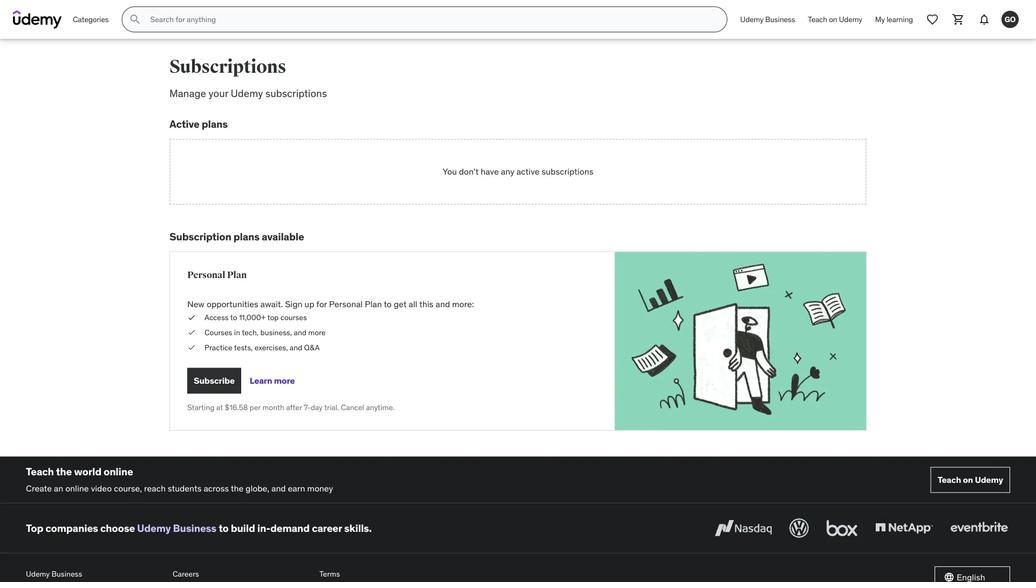 Task type: locate. For each thing, give the bounding box(es) containing it.
learn
[[250, 376, 272, 387]]

1 horizontal spatial teach on udemy link
[[931, 468, 1010, 494]]

companies
[[45, 522, 98, 535]]

categories button
[[66, 6, 115, 32]]

any
[[501, 166, 515, 177]]

xsmall image down xsmall image
[[187, 328, 196, 338]]

teach on udemy link up eventbrite image
[[931, 468, 1010, 494]]

online up course,
[[104, 466, 133, 479]]

1 vertical spatial on
[[963, 475, 973, 486]]

and left the q&a
[[290, 343, 302, 353]]

0 vertical spatial personal
[[187, 270, 225, 281]]

1 horizontal spatial business
[[173, 522, 216, 535]]

1 vertical spatial teach on udemy
[[938, 475, 1003, 486]]

1 horizontal spatial the
[[231, 483, 244, 494]]

plans left available
[[234, 230, 260, 243]]

nasdaq image
[[712, 517, 774, 541]]

netapp image
[[873, 517, 935, 541]]

1 vertical spatial udemy business link
[[137, 522, 216, 535]]

learn more
[[250, 376, 295, 387]]

1 horizontal spatial teach
[[808, 14, 827, 24]]

tests,
[[234, 343, 253, 353]]

0 vertical spatial udemy business
[[740, 14, 795, 24]]

teach on udemy link
[[802, 6, 869, 32], [931, 468, 1010, 494]]

0 vertical spatial udemy business link
[[734, 6, 802, 32]]

tech,
[[242, 328, 259, 338]]

teach on udemy
[[808, 14, 862, 24], [938, 475, 1003, 486]]

terms link
[[320, 567, 458, 582]]

personal
[[187, 270, 225, 281], [329, 299, 363, 310]]

careers
[[173, 570, 199, 579]]

to left get
[[384, 299, 392, 310]]

0 horizontal spatial to
[[219, 522, 229, 535]]

2 vertical spatial to
[[219, 522, 229, 535]]

personal right for
[[329, 299, 363, 310]]

plans
[[202, 117, 228, 130], [234, 230, 260, 243]]

personal up new
[[187, 270, 225, 281]]

top companies choose udemy business to build in-demand career skills.
[[26, 522, 372, 535]]

on up eventbrite image
[[963, 475, 973, 486]]

more
[[308, 328, 326, 338], [274, 376, 295, 387]]

0 vertical spatial xsmall image
[[187, 328, 196, 338]]

eventbrite image
[[948, 517, 1010, 541]]

0 horizontal spatial on
[[829, 14, 837, 24]]

to down opportunities
[[230, 313, 237, 323]]

teach on udemy left 'my'
[[808, 14, 862, 24]]

1 horizontal spatial plan
[[365, 299, 382, 310]]

1 vertical spatial personal
[[329, 299, 363, 310]]

courses
[[281, 313, 307, 323]]

teach
[[808, 14, 827, 24], [26, 466, 54, 479], [938, 475, 961, 486]]

more inside learn more link
[[274, 376, 295, 387]]

1 horizontal spatial online
[[104, 466, 133, 479]]

0 horizontal spatial subscriptions
[[266, 87, 327, 100]]

udemy
[[740, 14, 764, 24], [839, 14, 862, 24], [231, 87, 263, 100], [975, 475, 1003, 486], [137, 522, 171, 535], [26, 570, 50, 579]]

create
[[26, 483, 52, 494]]

top
[[26, 522, 43, 535]]

udemy business
[[740, 14, 795, 24], [26, 570, 82, 579]]

2 horizontal spatial teach
[[938, 475, 961, 486]]

subscriptions
[[266, 87, 327, 100], [542, 166, 594, 177]]

exercises,
[[255, 343, 288, 353]]

plans right active at left top
[[202, 117, 228, 130]]

globe,
[[246, 483, 269, 494]]

11,000+
[[239, 313, 266, 323]]

udemy business link
[[734, 6, 802, 32], [137, 522, 216, 535], [26, 567, 164, 582]]

you don't have any active subscriptions
[[443, 166, 594, 177]]

box image
[[824, 517, 860, 541]]

the
[[56, 466, 72, 479], [231, 483, 244, 494]]

1 horizontal spatial plans
[[234, 230, 260, 243]]

choose
[[100, 522, 135, 535]]

1 vertical spatial udemy business
[[26, 570, 82, 579]]

1 vertical spatial more
[[274, 376, 295, 387]]

teach the world online create an online video course, reach students across the globe, and earn money
[[26, 466, 333, 494]]

for
[[316, 299, 327, 310]]

0 horizontal spatial teach on udemy
[[808, 14, 862, 24]]

and inside teach the world online create an online video course, reach students across the globe, and earn money
[[271, 483, 286, 494]]

shopping cart with 0 items image
[[952, 13, 965, 26]]

0 horizontal spatial the
[[56, 466, 72, 479]]

plan up opportunities
[[227, 270, 247, 281]]

subscription
[[169, 230, 231, 243]]

0 horizontal spatial online
[[65, 483, 89, 494]]

after
[[286, 403, 302, 413]]

teach on udemy up eventbrite image
[[938, 475, 1003, 486]]

world
[[74, 466, 101, 479]]

access
[[205, 313, 229, 323]]

1 vertical spatial plans
[[234, 230, 260, 243]]

more up the q&a
[[308, 328, 326, 338]]

0 horizontal spatial teach
[[26, 466, 54, 479]]

0 horizontal spatial more
[[274, 376, 295, 387]]

starting at $16.58 per month after 7-day trial. cancel anytime.
[[187, 403, 395, 413]]

on left 'my'
[[829, 14, 837, 24]]

online right an
[[65, 483, 89, 494]]

the left globe,
[[231, 483, 244, 494]]

1 vertical spatial subscriptions
[[542, 166, 594, 177]]

video
[[91, 483, 112, 494]]

learning
[[887, 14, 913, 24]]

0 vertical spatial subscriptions
[[266, 87, 327, 100]]

1 vertical spatial online
[[65, 483, 89, 494]]

1 vertical spatial plan
[[365, 299, 382, 310]]

the up an
[[56, 466, 72, 479]]

1 xsmall image from the top
[[187, 328, 196, 338]]

plan
[[227, 270, 247, 281], [365, 299, 382, 310]]

0 vertical spatial on
[[829, 14, 837, 24]]

on
[[829, 14, 837, 24], [963, 475, 973, 486]]

my learning
[[875, 14, 913, 24]]

2 xsmall image from the top
[[187, 343, 196, 353]]

xsmall image left practice
[[187, 343, 196, 353]]

personal plan
[[187, 270, 247, 281]]

per
[[250, 403, 261, 413]]

notifications image
[[978, 13, 991, 26]]

courses in tech, business, and more
[[205, 328, 326, 338]]

business
[[765, 14, 795, 24], [173, 522, 216, 535], [52, 570, 82, 579]]

0 vertical spatial teach on udemy
[[808, 14, 862, 24]]

online
[[104, 466, 133, 479], [65, 483, 89, 494]]

active
[[517, 166, 540, 177]]

wishlist image
[[926, 13, 939, 26]]

0 horizontal spatial teach on udemy link
[[802, 6, 869, 32]]

subscription plans available
[[169, 230, 304, 243]]

across
[[204, 483, 229, 494]]

xsmall image
[[187, 328, 196, 338], [187, 343, 196, 353]]

1 vertical spatial xsmall image
[[187, 343, 196, 353]]

teach on udemy link left 'my'
[[802, 6, 869, 32]]

to
[[384, 299, 392, 310], [230, 313, 237, 323], [219, 522, 229, 535]]

1 vertical spatial the
[[231, 483, 244, 494]]

0 horizontal spatial personal
[[187, 270, 225, 281]]

and left earn
[[271, 483, 286, 494]]

1 horizontal spatial to
[[230, 313, 237, 323]]

1 horizontal spatial teach on udemy
[[938, 475, 1003, 486]]

2 horizontal spatial business
[[765, 14, 795, 24]]

0 horizontal spatial plans
[[202, 117, 228, 130]]

0 vertical spatial plans
[[202, 117, 228, 130]]

and down courses
[[294, 328, 307, 338]]

plan left get
[[365, 299, 382, 310]]

categories
[[73, 14, 109, 24]]

have
[[481, 166, 499, 177]]

more:
[[452, 299, 474, 310]]

0 vertical spatial more
[[308, 328, 326, 338]]

to left build
[[219, 522, 229, 535]]

0 vertical spatial to
[[384, 299, 392, 310]]

2 vertical spatial business
[[52, 570, 82, 579]]

and right this
[[436, 299, 450, 310]]

more right learn
[[274, 376, 295, 387]]

1 horizontal spatial udemy business
[[740, 14, 795, 24]]

day
[[311, 403, 323, 413]]

1 horizontal spatial personal
[[329, 299, 363, 310]]

course,
[[114, 483, 142, 494]]

0 vertical spatial online
[[104, 466, 133, 479]]

plans for subscription
[[234, 230, 260, 243]]

0 horizontal spatial plan
[[227, 270, 247, 281]]

small image
[[944, 573, 955, 583]]

skills.
[[344, 522, 372, 535]]

and
[[436, 299, 450, 310], [294, 328, 307, 338], [290, 343, 302, 353], [271, 483, 286, 494]]

teach inside teach the world online create an online video course, reach students across the globe, and earn money
[[26, 466, 54, 479]]

active
[[169, 117, 200, 130]]



Task type: vqa. For each thing, say whether or not it's contained in the screenshot.
Personal Plan
yes



Task type: describe. For each thing, give the bounding box(es) containing it.
in
[[234, 328, 240, 338]]

career
[[312, 522, 342, 535]]

business,
[[260, 328, 292, 338]]

an
[[54, 483, 63, 494]]

7-
[[304, 403, 311, 413]]

all
[[409, 299, 417, 310]]

money
[[307, 483, 333, 494]]

terms
[[320, 570, 340, 579]]

available
[[262, 230, 304, 243]]

build
[[231, 522, 255, 535]]

subscribe
[[194, 376, 235, 387]]

go
[[1005, 14, 1016, 24]]

students
[[168, 483, 202, 494]]

teach for bottommost teach on udemy link
[[938, 475, 961, 486]]

1 horizontal spatial on
[[963, 475, 973, 486]]

xsmall image
[[187, 313, 196, 323]]

learn more link
[[250, 368, 295, 394]]

your
[[209, 87, 228, 100]]

q&a
[[304, 343, 320, 353]]

top
[[267, 313, 279, 323]]

1 horizontal spatial more
[[308, 328, 326, 338]]

1 vertical spatial to
[[230, 313, 237, 323]]

careers link
[[173, 567, 311, 582]]

plans for active
[[202, 117, 228, 130]]

teach for the topmost teach on udemy link
[[808, 14, 827, 24]]

1 vertical spatial business
[[173, 522, 216, 535]]

my learning link
[[869, 6, 920, 32]]

xsmall image for practice
[[187, 343, 196, 353]]

$16.58
[[225, 403, 248, 413]]

starting
[[187, 403, 214, 413]]

volkswagen image
[[787, 517, 811, 541]]

demand
[[270, 522, 310, 535]]

access to 11,000+ top courses
[[205, 313, 307, 323]]

xsmall image for courses
[[187, 328, 196, 338]]

1 vertical spatial teach on udemy link
[[931, 468, 1010, 494]]

1 horizontal spatial subscriptions
[[542, 166, 594, 177]]

up
[[305, 299, 314, 310]]

0 vertical spatial teach on udemy link
[[802, 6, 869, 32]]

get
[[394, 299, 407, 310]]

you
[[443, 166, 457, 177]]

0 vertical spatial business
[[765, 14, 795, 24]]

new
[[187, 299, 205, 310]]

reach
[[144, 483, 166, 494]]

new opportunities await. sign up for personal plan to get all this and more:
[[187, 299, 474, 310]]

practice tests, exercises, and q&a
[[205, 343, 320, 353]]

practice
[[205, 343, 232, 353]]

2 vertical spatial udemy business link
[[26, 567, 164, 582]]

opportunities
[[207, 299, 258, 310]]

0 horizontal spatial business
[[52, 570, 82, 579]]

manage your udemy subscriptions
[[169, 87, 327, 100]]

subscribe button
[[187, 368, 241, 394]]

0 horizontal spatial udemy business
[[26, 570, 82, 579]]

don't
[[459, 166, 479, 177]]

0 vertical spatial the
[[56, 466, 72, 479]]

anytime.
[[366, 403, 395, 413]]

month
[[263, 403, 284, 413]]

0 vertical spatial plan
[[227, 270, 247, 281]]

go link
[[997, 6, 1023, 32]]

udemy image
[[13, 10, 62, 29]]

subscriptions
[[169, 56, 286, 78]]

trial.
[[324, 403, 339, 413]]

manage
[[169, 87, 206, 100]]

cancel
[[341, 403, 364, 413]]

courses
[[205, 328, 232, 338]]

submit search image
[[129, 13, 142, 26]]

earn
[[288, 483, 305, 494]]

2 horizontal spatial to
[[384, 299, 392, 310]]

this
[[419, 299, 434, 310]]

at
[[216, 403, 223, 413]]

my
[[875, 14, 885, 24]]

in-
[[257, 522, 270, 535]]

Search for anything text field
[[148, 10, 714, 29]]

active plans
[[169, 117, 228, 130]]

sign
[[285, 299, 303, 310]]

await.
[[260, 299, 283, 310]]



